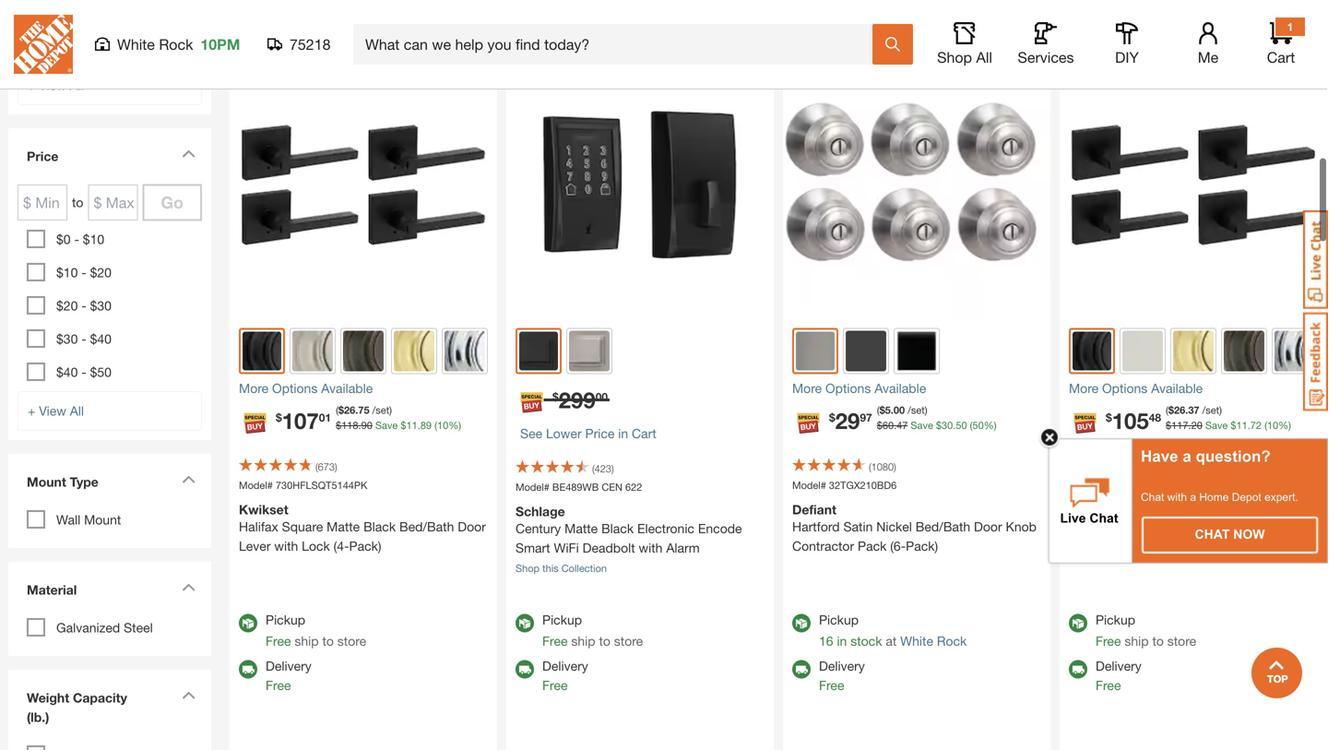 Task type: describe. For each thing, give the bounding box(es) containing it.
/set for 29
[[908, 404, 925, 416]]

- for $10
[[81, 265, 86, 280]]

. down 75
[[359, 419, 361, 431]]

0 horizontal spatial price
[[27, 149, 59, 164]]

alarm
[[667, 540, 700, 555]]

0 vertical spatial rock
[[159, 36, 193, 53]]

the home depot logo image
[[14, 15, 73, 74]]

0 horizontal spatial $40
[[56, 364, 78, 380]]

. right 47
[[953, 419, 956, 431]]

store for 299
[[614, 633, 643, 649]]

model# 730hflsqt5144pk
[[239, 479, 368, 491]]

kwikset for 107
[[239, 502, 288, 517]]

75218
[[290, 36, 331, 53]]

black inside schlage century matte black electronic encode smart wifi deadbolt with alarm shop this collection
[[602, 521, 634, 536]]

available for 29
[[875, 381, 927, 396]]

more options available link for 107
[[239, 379, 488, 398]]

at
[[886, 633, 897, 649]]

47
[[897, 419, 908, 431]]

halifax square matte black bed/bath door lever with lock (4-pack) image
[[230, 51, 497, 319]]

ship for 299
[[572, 633, 596, 649]]

stock
[[851, 633, 883, 649]]

now
[[1234, 527, 1266, 541]]

2 + view all link from the top
[[18, 391, 202, 431]]

bed/bath inside defiant hartford satin nickel bed/bath door knob contractor pack (6-pack)
[[916, 519, 971, 534]]

pickup for 105
[[1096, 612, 1136, 627]]

$10 - $20
[[56, 265, 112, 280]]

polished chrome image for 107
[[445, 331, 485, 371]]

best seller for 29
[[793, 57, 859, 72]]

see lower price in cart
[[520, 426, 657, 441]]

1 delivery free from the left
[[266, 658, 312, 693]]

kwikset halifax square matte black bed/bath door lever with lock (4-pack)
[[239, 502, 486, 554]]

shop this collection link
[[516, 562, 607, 574]]

capacity
[[73, 690, 127, 705]]

$20 - $30 link
[[56, 298, 112, 313]]

knob
[[1006, 519, 1037, 534]]

best seller for 105
[[1069, 57, 1136, 72]]

galvanized
[[56, 620, 120, 635]]

chat
[[1195, 527, 1230, 541]]

square for 105
[[1112, 519, 1154, 534]]

smart
[[516, 540, 551, 555]]

more for 107
[[239, 381, 269, 396]]

century matte black electronic encode smart wifi deadbolt with alarm image
[[507, 51, 774, 319]]

save for 107
[[375, 419, 398, 431]]

- for $20
[[81, 298, 86, 313]]

wall
[[56, 512, 80, 527]]

1 vertical spatial mount
[[84, 512, 121, 527]]

30
[[942, 419, 953, 431]]

this
[[543, 562, 559, 574]]

00 inside $ 299 00
[[596, 390, 608, 403]]

hartford
[[793, 519, 840, 534]]

mount type
[[27, 474, 99, 490]]

2 view from the top
[[39, 403, 66, 418]]

20
[[1192, 419, 1203, 431]]

live chat image
[[1304, 210, 1329, 309]]

more options available for 105
[[1069, 381, 1203, 396]]

black for 107
[[364, 519, 396, 534]]

0 horizontal spatial white
[[117, 36, 155, 53]]

. up 117
[[1186, 404, 1189, 416]]

72
[[1251, 419, 1262, 431]]

) inside ( $ 26 . 37 /set ) $ 117 . 20 save $ 11 . 72 ( 10 %)
[[1220, 404, 1223, 416]]

0 vertical spatial a
[[1183, 447, 1192, 465]]

expert.
[[1265, 491, 1299, 503]]

see
[[520, 426, 543, 441]]

1 available for pickup image from the left
[[239, 614, 257, 633]]

( for ( $ 26 . 37 /set ) $ 117 . 20 save $ 11 . 72 ( 10 %)
[[1166, 404, 1169, 416]]

pickup free ship to store for 299
[[543, 612, 643, 649]]

mcbowery
[[56, 6, 118, 21]]

more for 29
[[793, 381, 822, 396]]

29
[[836, 407, 860, 434]]

$40 - $50
[[56, 364, 112, 380]]

$0
[[56, 232, 71, 247]]

square for 107
[[282, 519, 323, 534]]

/set for 105
[[1203, 404, 1220, 416]]

$20 - $30
[[56, 298, 112, 313]]

best for 299
[[516, 57, 544, 72]]

delivery for 105
[[1096, 658, 1142, 674]]

) up 730hflsqt5144pk at the left bottom of page
[[335, 461, 337, 473]]

delivery free for 299
[[543, 658, 588, 693]]

26 for 105
[[1175, 404, 1186, 416]]

go
[[161, 192, 184, 212]]

all inside shop all button
[[977, 48, 993, 66]]

pack) inside kwikset halifax square matte black hall/closet door lever (4-pack)
[[1152, 538, 1185, 554]]

satin nickel image
[[569, 331, 610, 371]]

11 for 105
[[1237, 419, 1248, 431]]

be489wb
[[553, 481, 599, 493]]

423
[[595, 463, 612, 475]]

( right 72
[[1265, 419, 1268, 431]]

matte black image for 107
[[243, 332, 281, 370]]

with inside kwikset halifax square matte black bed/bath door lever with lock (4-pack)
[[274, 538, 298, 554]]

. up 60
[[891, 404, 894, 416]]

. up 118
[[356, 404, 358, 416]]

$ up 117
[[1169, 404, 1175, 416]]

wifi
[[554, 540, 579, 555]]

hall/closet
[[1230, 519, 1293, 534]]

save for 29
[[911, 419, 934, 431]]

mcbowery link
[[56, 6, 118, 21]]

) up 720hflsqt5144pk
[[1165, 461, 1168, 473]]

0 horizontal spatial $20
[[56, 298, 78, 313]]

0 horizontal spatial $30
[[56, 331, 78, 347]]

go button
[[143, 184, 202, 221]]

weight
[[27, 690, 69, 705]]

kwikset halifax square matte black hall/closet door lever (4-pack)
[[1069, 502, 1293, 554]]

1 50 from the left
[[956, 419, 968, 431]]

00 inside ( $ 5 . 00 /set ) $ 60 . 47 save $ 30 . 50 ( 50 %)
[[894, 404, 905, 416]]

75
[[358, 404, 370, 416]]

$10 - $20 link
[[56, 265, 112, 280]]

1 horizontal spatial $40
[[90, 331, 112, 347]]

door inside defiant hartford satin nickel bed/bath door knob contractor pack (6-pack)
[[974, 519, 1003, 534]]

options for 29
[[826, 381, 871, 396]]

1 ship from the left
[[295, 633, 319, 649]]

$30 - $40 link
[[56, 331, 112, 347]]

37
[[1189, 404, 1200, 416]]

. up the question?
[[1248, 419, 1251, 431]]

$ inside $ 299 00
[[553, 390, 559, 403]]

satin
[[844, 519, 873, 534]]

delivery for 299
[[543, 658, 588, 674]]

1
[[1288, 20, 1294, 33]]

in inside pickup 16 in stock at white rock
[[837, 633, 847, 649]]

chat now link
[[1143, 517, 1318, 552]]

cart inside see lower price in cart button
[[632, 426, 657, 441]]

1 horizontal spatial satin nickel image
[[796, 332, 835, 370]]

$ left 72
[[1231, 419, 1237, 431]]

$30 - $40
[[56, 331, 112, 347]]

32tgx210bd6
[[829, 479, 897, 491]]

kwikset link
[[56, 39, 102, 54]]

matte black image for 105
[[1073, 332, 1112, 370]]

available shipping image
[[516, 660, 534, 679]]

shop all
[[938, 48, 993, 66]]

( 673 )
[[316, 461, 337, 473]]

1 horizontal spatial $30
[[90, 298, 112, 313]]

10 for 107
[[437, 419, 449, 431]]

matte for 107
[[327, 519, 360, 534]]

type
[[70, 474, 99, 490]]

5
[[886, 404, 891, 416]]

1080
[[872, 461, 894, 473]]

( for ( 1080 )
[[869, 461, 872, 473]]

- for $30
[[81, 331, 86, 347]]

$ left 89 on the bottom
[[401, 419, 406, 431]]

1 + view all from the top
[[28, 78, 84, 93]]

model# be489wb cen 622
[[516, 481, 643, 493]]

matte for 105
[[1157, 519, 1190, 534]]

0 horizontal spatial kwikset
[[56, 39, 102, 54]]

kwikset for 105
[[1069, 502, 1119, 517]]

model# up schlage
[[516, 481, 550, 493]]

all for 1st + view all link
[[70, 78, 84, 93]]

lever for 107
[[239, 538, 271, 554]]

available for 105
[[1152, 381, 1203, 396]]

) up "cen"
[[612, 463, 614, 475]]

cen
[[602, 481, 623, 493]]

nickel
[[877, 519, 912, 534]]

matte black image
[[897, 331, 937, 371]]

material
[[27, 582, 77, 597]]

720hflsqt5144pk
[[1106, 479, 1198, 491]]

$ right 47
[[937, 419, 942, 431]]

0 vertical spatial mount
[[27, 474, 66, 490]]

299
[[559, 387, 596, 413]]

galvanized steel
[[56, 620, 153, 635]]

( right 89 on the bottom
[[435, 419, 437, 431]]

11 for 107
[[406, 419, 418, 431]]

1 horizontal spatial $20
[[90, 265, 112, 280]]

more options available link for 105
[[1069, 379, 1319, 398]]

2 matte black image from the left
[[519, 332, 558, 370]]

chat with a home depot expert.
[[1141, 491, 1299, 503]]

1 store from the left
[[338, 633, 366, 649]]

%) for 105
[[1279, 419, 1292, 431]]

16
[[819, 633, 834, 649]]

( $ 5 . 00 /set ) $ 60 . 47 save $ 30 . 50 ( 50 %)
[[877, 404, 997, 431]]

available shipping image for 29
[[793, 660, 811, 679]]

10pm
[[201, 36, 240, 53]]

pickup for 299
[[543, 612, 582, 627]]

all for 2nd + view all link
[[70, 403, 84, 418]]

best seller for 299
[[516, 57, 582, 72]]

to for first available for pickup icon from left
[[322, 633, 334, 649]]

hartford satin nickel bed/bath door knob contractor pack (6-pack) image
[[783, 51, 1051, 319]]

shop all button
[[936, 22, 995, 66]]

pack) inside kwikset halifax square matte black bed/bath door lever with lock (4-pack)
[[349, 538, 382, 554]]

century
[[516, 521, 561, 536]]

chat
[[1141, 491, 1165, 503]]

$ up 118
[[339, 404, 344, 416]]

wall mount
[[56, 512, 121, 527]]

1 vertical spatial $10
[[56, 265, 78, 280]]

diy
[[1116, 48, 1139, 66]]

delivery free for 29
[[819, 658, 865, 693]]

halifax for 107
[[239, 519, 278, 534]]



Task type: vqa. For each thing, say whether or not it's contained in the screenshot.
question?
yes



Task type: locate. For each thing, give the bounding box(es) containing it.
2 square from the left
[[1112, 519, 1154, 534]]

0 horizontal spatial %)
[[449, 419, 461, 431]]

1 polished chrome image from the left
[[445, 331, 485, 371]]

white right 'at'
[[901, 633, 934, 649]]

0 horizontal spatial satin nickel image
[[293, 331, 333, 371]]

delivery free for 105
[[1096, 658, 1142, 693]]

1 horizontal spatial ship
[[572, 633, 596, 649]]

/set for 107
[[372, 404, 390, 416]]

( for ( 554 )
[[1146, 461, 1148, 473]]

$ right 48 on the bottom right of page
[[1166, 419, 1172, 431]]

0 horizontal spatial lever
[[239, 538, 271, 554]]

2 available for pickup image from the left
[[516, 614, 534, 633]]

satin nickel image up 01
[[293, 331, 333, 371]]

1 horizontal spatial black
[[602, 521, 634, 536]]

door for 105
[[1069, 538, 1098, 554]]

lever
[[239, 538, 271, 554], [1101, 538, 1133, 554]]

2 ship from the left
[[572, 633, 596, 649]]

2 26 from the left
[[1175, 404, 1186, 416]]

a right have
[[1183, 447, 1192, 465]]

0 horizontal spatial bed/bath
[[400, 519, 454, 534]]

available shipping image
[[239, 660, 257, 679], [793, 660, 811, 679], [1069, 660, 1088, 679]]

matte down chat
[[1157, 519, 1190, 534]]

pack
[[858, 538, 887, 554]]

available up 5
[[875, 381, 927, 396]]

black down 730hflsqt5144pk at the left bottom of page
[[364, 519, 396, 534]]

0 vertical spatial $20
[[90, 265, 112, 280]]

store for 105
[[1168, 633, 1197, 649]]

price-range-upperBound telephone field
[[88, 185, 138, 221]]

(4- right lock
[[334, 538, 349, 554]]

seller for 299
[[547, 57, 582, 72]]

1 horizontal spatial best seller
[[793, 57, 859, 72]]

1 seller from the left
[[547, 57, 582, 72]]

4 caret icon image from the top
[[182, 691, 196, 699]]

1 horizontal spatial cart
[[1268, 48, 1296, 66]]

2 best from the left
[[793, 57, 821, 72]]

0 horizontal spatial /set
[[372, 404, 390, 416]]

1 more options available from the left
[[239, 381, 373, 396]]

me
[[1198, 48, 1219, 66]]

to for available for pickup icon associated with 105
[[1153, 633, 1164, 649]]

2 bed/bath from the left
[[916, 519, 971, 534]]

0 horizontal spatial store
[[338, 633, 366, 649]]

/set inside ( $ 5 . 00 /set ) $ 60 . 47 save $ 30 . 50 ( 50 %)
[[908, 404, 925, 416]]

673
[[318, 461, 335, 473]]

seller
[[547, 57, 582, 72], [824, 57, 859, 72], [1101, 57, 1136, 72]]

lever for 105
[[1101, 538, 1133, 554]]

$ up 60
[[880, 404, 886, 416]]

- for $40
[[81, 364, 86, 380]]

door left century
[[458, 519, 486, 534]]

1 pack) from the left
[[349, 538, 382, 554]]

best for 105
[[1069, 57, 1097, 72]]

2 %) from the left
[[984, 419, 997, 431]]

mount
[[27, 474, 66, 490], [84, 512, 121, 527]]

1 options from the left
[[272, 381, 318, 396]]

available shipping image for 105
[[1069, 660, 1088, 679]]

1 matte black image from the left
[[243, 332, 281, 370]]

square inside kwikset halifax square matte black hall/closet door lever (4-pack)
[[1112, 519, 1154, 534]]

$50
[[90, 364, 112, 380]]

10 right 72
[[1268, 419, 1279, 431]]

( right 30
[[970, 419, 973, 431]]

3 store from the left
[[1168, 633, 1197, 649]]

matte inside schlage century matte black electronic encode smart wifi deadbolt with alarm shop this collection
[[565, 521, 598, 536]]

3 delivery from the left
[[819, 658, 865, 674]]

1 + view all link from the top
[[18, 66, 202, 105]]

1 best seller from the left
[[516, 57, 582, 72]]

price-range-lowerBound telephone field
[[18, 185, 67, 221]]

%) right 72
[[1279, 419, 1292, 431]]

0 horizontal spatial black
[[364, 519, 396, 534]]

26 for 107
[[344, 404, 356, 416]]

$ right 01
[[336, 419, 342, 431]]

$ inside $ 105 48
[[1106, 411, 1113, 424]]

caret icon image inside mount type link
[[182, 475, 196, 484]]

3 seller from the left
[[1101, 57, 1136, 72]]

622
[[626, 481, 643, 493]]

contractor
[[793, 538, 855, 554]]

more options available for 107
[[239, 381, 373, 396]]

+ view all link
[[18, 66, 202, 105], [18, 391, 202, 431]]

1 pickup from the left
[[266, 612, 305, 627]]

black for 105
[[1194, 519, 1226, 534]]

2 options from the left
[[826, 381, 871, 396]]

2 halifax from the left
[[1069, 519, 1109, 534]]

1 horizontal spatial seller
[[824, 57, 859, 72]]

10
[[437, 419, 449, 431], [1268, 419, 1279, 431]]

halifax for 105
[[1069, 519, 1109, 534]]

view down "$40 - $50"
[[39, 403, 66, 418]]

white inside pickup 16 in stock at white rock
[[901, 633, 934, 649]]

3 matte black image from the left
[[1073, 332, 1112, 370]]

( up 32tgx210bd6
[[869, 461, 872, 473]]

- left '$50'
[[81, 364, 86, 380]]

options for 105
[[1103, 381, 1148, 396]]

options for 107
[[272, 381, 318, 396]]

2 pickup from the left
[[543, 612, 582, 627]]

26 left 75
[[344, 404, 356, 416]]

97
[[860, 411, 873, 424]]

0 horizontal spatial pack)
[[349, 538, 382, 554]]

satin brass image
[[1174, 331, 1214, 371]]

with inside schlage century matte black electronic encode smart wifi deadbolt with alarm shop this collection
[[639, 540, 663, 555]]

seller for 29
[[824, 57, 859, 72]]

$20 up $20 - $30 link
[[90, 265, 112, 280]]

26 inside ( $ 26 . 75 /set ) $ 118 . 90 save $ 11 . 89 ( 10 %)
[[344, 404, 356, 416]]

$ right 97
[[877, 419, 883, 431]]

26 inside ( $ 26 . 37 /set ) $ 117 . 20 save $ 11 . 72 ( 10 %)
[[1175, 404, 1186, 416]]

question?
[[1196, 447, 1271, 465]]

(4- down chat
[[1137, 538, 1152, 554]]

2 caret icon image from the top
[[182, 475, 196, 484]]

a
[[1183, 447, 1192, 465], [1191, 491, 1197, 503]]

1 horizontal spatial options
[[826, 381, 871, 396]]

( up 730hflsqt5144pk at the left bottom of page
[[316, 461, 318, 473]]

price link
[[18, 138, 202, 180]]

satin nickel image for 107
[[293, 331, 333, 371]]

more options available link up ( $ 5 . 00 /set ) $ 60 . 47 save $ 30 . 50 ( 50 %)
[[793, 379, 1042, 398]]

model# for 29
[[793, 479, 827, 491]]

3 ship from the left
[[1125, 633, 1149, 649]]

1 horizontal spatial bed/bath
[[916, 519, 971, 534]]

1 horizontal spatial 11
[[1237, 419, 1248, 431]]

2 save from the left
[[911, 419, 934, 431]]

2 more from the left
[[793, 381, 822, 396]]

%) for 29
[[984, 419, 997, 431]]

pack) inside defiant hartford satin nickel bed/bath door knob contractor pack (6-pack)
[[906, 538, 939, 554]]

1 vertical spatial price
[[585, 426, 615, 441]]

0 vertical spatial all
[[977, 48, 993, 66]]

mount right wall
[[84, 512, 121, 527]]

halifax down model# 730hflsqt5144pk
[[239, 519, 278, 534]]

feedback link image
[[1304, 312, 1329, 412]]

square inside kwikset halifax square matte black bed/bath door lever with lock (4-pack)
[[282, 519, 323, 534]]

1 horizontal spatial more
[[793, 381, 822, 396]]

- down the "$20 - $30"
[[81, 331, 86, 347]]

. right 90
[[418, 419, 421, 431]]

encode
[[698, 521, 742, 536]]

price
[[27, 149, 59, 164], [585, 426, 615, 441]]

white rock 10pm
[[117, 36, 240, 53]]

1 available from the left
[[321, 381, 373, 396]]

2 venetian bronze image from the left
[[1224, 331, 1265, 371]]

caret icon image inside material link
[[182, 583, 196, 591]]

0 horizontal spatial 00
[[596, 390, 608, 403]]

/set right 37
[[1203, 404, 1220, 416]]

delivery for 29
[[819, 658, 865, 674]]

%) inside ( $ 26 . 37 /set ) $ 117 . 20 save $ 11 . 72 ( 10 %)
[[1279, 419, 1292, 431]]

1 horizontal spatial polished chrome image
[[1275, 331, 1316, 371]]

2 horizontal spatial door
[[1069, 538, 1098, 554]]

1 venetian bronze image from the left
[[343, 331, 384, 371]]

( 1080 )
[[869, 461, 897, 473]]

3 best seller from the left
[[1069, 57, 1136, 72]]

1 pickup free ship to store from the left
[[266, 612, 366, 649]]

0 vertical spatial 00
[[596, 390, 608, 403]]

4 delivery free from the left
[[1096, 658, 1142, 693]]

matte black image left satin nickel image
[[519, 332, 558, 370]]

1 horizontal spatial matte
[[565, 521, 598, 536]]

1 horizontal spatial /set
[[908, 404, 925, 416]]

2 11 from the left
[[1237, 419, 1248, 431]]

all left services
[[977, 48, 993, 66]]

options up 107
[[272, 381, 318, 396]]

60
[[883, 419, 894, 431]]

- up $20 - $30 link
[[81, 265, 86, 280]]

0 vertical spatial white
[[117, 36, 155, 53]]

107
[[282, 407, 319, 434]]

all down kwikset "link"
[[70, 78, 84, 93]]

more for 105
[[1069, 381, 1099, 396]]

venetian bronze image right satin brass image at the right of page
[[1224, 331, 1265, 371]]

home
[[1200, 491, 1229, 503]]

square up lock
[[282, 519, 323, 534]]

1 available shipping image from the left
[[239, 660, 257, 679]]

00 right 5
[[894, 404, 905, 416]]

best
[[516, 57, 544, 72], [793, 57, 821, 72], [1069, 57, 1097, 72]]

diy button
[[1098, 22, 1157, 66]]

1 horizontal spatial more options available link
[[793, 379, 1042, 398]]

steel
[[124, 620, 153, 635]]

door inside kwikset halifax square matte black bed/bath door lever with lock (4-pack)
[[458, 519, 486, 534]]

save inside ( $ 26 . 75 /set ) $ 118 . 90 save $ 11 . 89 ( 10 %)
[[375, 419, 398, 431]]

3 available shipping image from the left
[[1069, 660, 1088, 679]]

0 horizontal spatial best
[[516, 57, 544, 72]]

1 horizontal spatial available
[[875, 381, 927, 396]]

0 vertical spatial $10
[[83, 232, 104, 247]]

1 horizontal spatial kwikset
[[239, 502, 288, 517]]

1 more from the left
[[239, 381, 269, 396]]

/set inside ( $ 26 . 75 /set ) $ 118 . 90 save $ 11 . 89 ( 10 %)
[[372, 404, 390, 416]]

more options available link up 75
[[239, 379, 488, 398]]

price up price-range-lowerbound "phone field"
[[27, 149, 59, 164]]

$40 - $50 link
[[56, 364, 112, 380]]

1 lever from the left
[[239, 538, 271, 554]]

more options available up $ 107 01 at bottom left
[[239, 381, 373, 396]]

1 horizontal spatial price
[[585, 426, 615, 441]]

2 + from the top
[[28, 403, 35, 418]]

caret icon image inside weight capacity (lb.) link
[[182, 691, 196, 699]]

. right 97
[[894, 419, 897, 431]]

bed/bath
[[400, 519, 454, 534], [916, 519, 971, 534]]

( for ( $ 5 . 00 /set ) $ 60 . 47 save $ 30 . 50 ( 50 %)
[[877, 404, 880, 416]]

2 store from the left
[[614, 633, 643, 649]]

- for $0
[[74, 232, 79, 247]]

1 save from the left
[[375, 419, 398, 431]]

1 horizontal spatial pickup free ship to store
[[543, 612, 643, 649]]

( right 01
[[336, 404, 339, 416]]

%) for 107
[[449, 419, 461, 431]]

2 /set from the left
[[908, 404, 925, 416]]

model# left 720hflsqt5144pk
[[1069, 479, 1103, 491]]

electronic
[[638, 521, 695, 536]]

2 10 from the left
[[1268, 419, 1279, 431]]

matte inside kwikset halifax square matte black hall/closet door lever (4-pack)
[[1157, 519, 1190, 534]]

0 horizontal spatial venetian bronze image
[[343, 331, 384, 371]]

white rock link
[[901, 633, 967, 649]]

available for pickup image for 299
[[516, 614, 534, 633]]

0 horizontal spatial ship
[[295, 633, 319, 649]]

0 vertical spatial + view all link
[[18, 66, 202, 105]]

available for pickup image for 105
[[1069, 614, 1088, 633]]

save inside ( $ 26 . 37 /set ) $ 117 . 20 save $ 11 . 72 ( 10 %)
[[1206, 419, 1228, 431]]

caret icon image inside price link
[[182, 149, 196, 158]]

best for 29
[[793, 57, 821, 72]]

kwikset
[[56, 39, 102, 54], [239, 502, 288, 517], [1069, 502, 1119, 517]]

pack) left chat
[[1152, 538, 1185, 554]]

3 pickup free ship to store from the left
[[1096, 612, 1197, 649]]

( up model# be489wb cen 622
[[592, 463, 595, 475]]

kwikset down mcbowery on the top of the page
[[56, 39, 102, 54]]

1 horizontal spatial venetian bronze image
[[1224, 331, 1265, 371]]

available for pickup image for 29
[[793, 614, 811, 633]]

halifax inside kwikset halifax square matte black bed/bath door lever with lock (4-pack)
[[239, 519, 278, 534]]

available up 75
[[321, 381, 373, 396]]

satin nickel image for 105
[[1123, 331, 1164, 371]]

730hflsqt5144pk
[[276, 479, 368, 491]]

have
[[1141, 447, 1179, 465]]

What can we help you find today? search field
[[365, 25, 872, 64]]

11 left 72
[[1237, 419, 1248, 431]]

pickup free ship to store for 105
[[1096, 612, 1197, 649]]

price inside button
[[585, 426, 615, 441]]

1 /set from the left
[[372, 404, 390, 416]]

matte inside kwikset halifax square matte black bed/bath door lever with lock (4-pack)
[[327, 519, 360, 534]]

1 bed/bath from the left
[[400, 519, 454, 534]]

schlage
[[516, 504, 565, 519]]

satin brass image
[[394, 331, 435, 371]]

1 vertical spatial $40
[[56, 364, 78, 380]]

3 available for pickup image from the left
[[793, 614, 811, 633]]

caret icon image for weight capacity (lb.)
[[182, 691, 196, 699]]

pickup for 29
[[819, 612, 859, 627]]

48
[[1149, 411, 1162, 424]]

( right 48 on the bottom right of page
[[1166, 404, 1169, 416]]

1 10 from the left
[[437, 419, 449, 431]]

554
[[1148, 461, 1165, 473]]

2 horizontal spatial %)
[[1279, 419, 1292, 431]]

white
[[117, 36, 155, 53], [901, 633, 934, 649]]

pickup inside pickup 16 in stock at white rock
[[819, 612, 859, 627]]

aged bronze image
[[846, 331, 887, 371]]

save for 105
[[1206, 419, 1228, 431]]

model# for 107
[[239, 479, 273, 491]]

1 vertical spatial 00
[[894, 404, 905, 416]]

2 delivery from the left
[[543, 658, 588, 674]]

1 26 from the left
[[344, 404, 356, 416]]

+ down the home depot logo at top left
[[28, 78, 35, 93]]

1 11 from the left
[[406, 419, 418, 431]]

2 pack) from the left
[[906, 538, 939, 554]]

bed/bath inside kwikset halifax square matte black bed/bath door lever with lock (4-pack)
[[400, 519, 454, 534]]

halifax square matte black hall/closet door lever (4-pack) image
[[1060, 51, 1328, 319]]

lever down model# 720hflsqt5144pk
[[1101, 538, 1133, 554]]

1 horizontal spatial more options available
[[793, 381, 927, 396]]

caret icon image for material
[[182, 583, 196, 591]]

$0 - $10
[[56, 232, 104, 247]]

1 horizontal spatial mount
[[84, 512, 121, 527]]

model# for 105
[[1069, 479, 1103, 491]]

matte up lock
[[327, 519, 360, 534]]

0 vertical spatial in
[[618, 426, 629, 441]]

view
[[39, 78, 66, 93], [39, 403, 66, 418]]

1 horizontal spatial save
[[911, 419, 934, 431]]

$40 left '$50'
[[56, 364, 78, 380]]

2 horizontal spatial matte black image
[[1073, 332, 1112, 370]]

. down 37
[[1189, 419, 1192, 431]]

deadbolt
[[583, 540, 635, 555]]

have a question?
[[1141, 447, 1271, 465]]

cart down 1
[[1268, 48, 1296, 66]]

matte black image up $ 107 01 at bottom left
[[243, 332, 281, 370]]

00 up see lower price in cart
[[596, 390, 608, 403]]

free
[[266, 633, 291, 649], [543, 633, 568, 649], [1096, 633, 1122, 649], [266, 678, 291, 693], [543, 678, 568, 693], [819, 678, 845, 693], [1096, 678, 1122, 693]]

shop inside schlage century matte black electronic encode smart wifi deadbolt with alarm shop this collection
[[516, 562, 540, 574]]

matte
[[327, 519, 360, 534], [1157, 519, 1190, 534], [565, 521, 598, 536]]

%) right 30
[[984, 419, 997, 431]]

1 vertical spatial shop
[[516, 562, 540, 574]]

1 more options available link from the left
[[239, 379, 488, 398]]

black up deadbolt
[[602, 521, 634, 536]]

10 inside ( $ 26 . 37 /set ) $ 117 . 20 save $ 11 . 72 ( 10 %)
[[1268, 419, 1279, 431]]

.
[[356, 404, 358, 416], [891, 404, 894, 416], [1186, 404, 1189, 416], [359, 419, 361, 431], [418, 419, 421, 431], [894, 419, 897, 431], [953, 419, 956, 431], [1189, 419, 1192, 431], [1248, 419, 1251, 431]]

door inside kwikset halifax square matte black hall/closet door lever (4-pack)
[[1069, 538, 1098, 554]]

3 caret icon image from the top
[[182, 583, 196, 591]]

3 options from the left
[[1103, 381, 1148, 396]]

75218 button
[[268, 35, 331, 54]]

ship
[[295, 633, 319, 649], [572, 633, 596, 649], [1125, 633, 1149, 649]]

services button
[[1017, 22, 1076, 66]]

1 caret icon image from the top
[[182, 149, 196, 158]]

10 inside ( $ 26 . 75 /set ) $ 118 . 90 save $ 11 . 89 ( 10 %)
[[437, 419, 449, 431]]

$30
[[90, 298, 112, 313], [56, 331, 78, 347]]

3 available from the left
[[1152, 381, 1203, 396]]

model# 32tgx210bd6
[[793, 479, 897, 491]]

rock inside pickup 16 in stock at white rock
[[937, 633, 967, 649]]

4 delivery from the left
[[1096, 658, 1142, 674]]

schlage century matte black electronic encode smart wifi deadbolt with alarm shop this collection
[[516, 504, 742, 574]]

0 horizontal spatial available shipping image
[[239, 660, 257, 679]]

2 horizontal spatial more
[[1069, 381, 1099, 396]]

save right 20
[[1206, 419, 1228, 431]]

0 horizontal spatial door
[[458, 519, 486, 534]]

$ 29 97
[[830, 407, 873, 434]]

/set up 47
[[908, 404, 925, 416]]

1 horizontal spatial shop
[[938, 48, 973, 66]]

ship for 105
[[1125, 633, 1149, 649]]

available up 37
[[1152, 381, 1203, 396]]

3 pack) from the left
[[1152, 538, 1185, 554]]

3 more options available from the left
[[1069, 381, 1203, 396]]

kwikset inside kwikset halifax square matte black bed/bath door lever with lock (4-pack)
[[239, 502, 288, 517]]

+ view all down the home depot logo at top left
[[28, 78, 84, 93]]

$ 105 48
[[1106, 407, 1162, 434]]

+ view all link down '$50'
[[18, 391, 202, 431]]

2 best seller from the left
[[793, 57, 859, 72]]

00
[[596, 390, 608, 403], [894, 404, 905, 416]]

$ inside the $ 29 97
[[830, 411, 836, 424]]

0 horizontal spatial matte black image
[[243, 332, 281, 370]]

more options available link for 29
[[793, 379, 1042, 398]]

0 horizontal spatial in
[[618, 426, 629, 441]]

0 horizontal spatial mount
[[27, 474, 66, 490]]

black inside kwikset halifax square matte black bed/bath door lever with lock (4-pack)
[[364, 519, 396, 534]]

available for pickup image
[[239, 614, 257, 633], [516, 614, 534, 633], [793, 614, 811, 633], [1069, 614, 1088, 633]]

3 best from the left
[[1069, 57, 1097, 72]]

venetian bronze image left satin brass icon
[[343, 331, 384, 371]]

( for ( $ 26 . 75 /set ) $ 118 . 90 save $ 11 . 89 ( 10 %)
[[336, 404, 339, 416]]

3 /set from the left
[[1203, 404, 1220, 416]]

0 vertical spatial + view all
[[28, 78, 84, 93]]

2 horizontal spatial ship
[[1125, 633, 1149, 649]]

(4- inside kwikset halifax square matte black bed/bath door lever with lock (4-pack)
[[334, 538, 349, 554]]

2 horizontal spatial save
[[1206, 419, 1228, 431]]

door down model# 720hflsqt5144pk
[[1069, 538, 1098, 554]]

lever inside kwikset halifax square matte black bed/bath door lever with lock (4-pack)
[[239, 538, 271, 554]]

$ up lower
[[553, 390, 559, 403]]

square down chat
[[1112, 519, 1154, 534]]

services
[[1018, 48, 1075, 66]]

2 + view all from the top
[[28, 403, 84, 418]]

polished chrome image
[[445, 331, 485, 371], [1275, 331, 1316, 371]]

halifax inside kwikset halifax square matte black hall/closet door lever (4-pack)
[[1069, 519, 1109, 534]]

0 vertical spatial shop
[[938, 48, 973, 66]]

2 horizontal spatial black
[[1194, 519, 1226, 534]]

$ 299 00
[[553, 387, 608, 413]]

rock left 10pm
[[159, 36, 193, 53]]

0 horizontal spatial save
[[375, 419, 398, 431]]

2 delivery free from the left
[[543, 658, 588, 693]]

) up 32tgx210bd6
[[894, 461, 897, 473]]

%) inside ( $ 26 . 75 /set ) $ 118 . 90 save $ 11 . 89 ( 10 %)
[[449, 419, 461, 431]]

rock right 'at'
[[937, 633, 967, 649]]

with down electronic
[[639, 540, 663, 555]]

1 view from the top
[[39, 78, 66, 93]]

1 vertical spatial a
[[1191, 491, 1197, 503]]

105
[[1113, 407, 1149, 434]]

door
[[458, 519, 486, 534], [974, 519, 1003, 534], [1069, 538, 1098, 554]]

1 horizontal spatial in
[[837, 633, 847, 649]]

$ left 01
[[276, 411, 282, 424]]

1 vertical spatial $20
[[56, 298, 78, 313]]

11 inside ( $ 26 . 37 /set ) $ 117 . 20 save $ 11 . 72 ( 10 %)
[[1237, 419, 1248, 431]]

satin nickel image left satin brass image at the right of page
[[1123, 331, 1164, 371]]

1 horizontal spatial 50
[[973, 419, 984, 431]]

0 vertical spatial $40
[[90, 331, 112, 347]]

kwikset inside kwikset halifax square matte black hall/closet door lever (4-pack)
[[1069, 502, 1119, 517]]

1 square from the left
[[282, 519, 323, 534]]

1 %) from the left
[[449, 419, 461, 431]]

2 horizontal spatial store
[[1168, 633, 1197, 649]]

more options available up $ 105 48
[[1069, 381, 1203, 396]]

3 more from the left
[[1069, 381, 1099, 396]]

shop inside button
[[938, 48, 973, 66]]

1 horizontal spatial matte black image
[[519, 332, 558, 370]]

3 save from the left
[[1206, 419, 1228, 431]]

satin nickel image left aged bronze image
[[796, 332, 835, 370]]

1 (4- from the left
[[334, 538, 349, 554]]

1 horizontal spatial rock
[[937, 633, 967, 649]]

4 available for pickup image from the left
[[1069, 614, 1088, 633]]

polished chrome image for 105
[[1275, 331, 1316, 371]]

- right $0
[[74, 232, 79, 247]]

1 horizontal spatial lever
[[1101, 538, 1133, 554]]

10 for 105
[[1268, 419, 1279, 431]]

(6-
[[891, 538, 906, 554]]

(4- inside kwikset halifax square matte black hall/closet door lever (4-pack)
[[1137, 538, 1152, 554]]

1 delivery from the left
[[266, 658, 312, 674]]

defiant hartford satin nickel bed/bath door knob contractor pack (6-pack)
[[793, 502, 1037, 554]]

117
[[1172, 419, 1189, 431]]

2 available from the left
[[875, 381, 927, 396]]

2 seller from the left
[[824, 57, 859, 72]]

(lb.)
[[27, 710, 49, 725]]

2 horizontal spatial satin nickel image
[[1123, 331, 1164, 371]]

1 horizontal spatial square
[[1112, 519, 1154, 534]]

collection
[[562, 562, 607, 574]]

2 horizontal spatial pack)
[[1152, 538, 1185, 554]]

$20 up $30 - $40 link
[[56, 298, 78, 313]]

$ left 48 on the bottom right of page
[[1106, 411, 1113, 424]]

2 horizontal spatial best
[[1069, 57, 1097, 72]]

) inside ( $ 5 . 00 /set ) $ 60 . 47 save $ 30 . 50 ( 50 %)
[[925, 404, 928, 416]]

( for ( 423 )
[[592, 463, 595, 475]]

0 horizontal spatial more options available
[[239, 381, 373, 396]]

delivery free
[[266, 658, 312, 693], [543, 658, 588, 693], [819, 658, 865, 693], [1096, 658, 1142, 693]]

pickup
[[266, 612, 305, 627], [543, 612, 582, 627], [819, 612, 859, 627], [1096, 612, 1136, 627]]

0 horizontal spatial more
[[239, 381, 269, 396]]

caret icon image for price
[[182, 149, 196, 158]]

2 pickup free ship to store from the left
[[543, 612, 643, 649]]

2 horizontal spatial best seller
[[1069, 57, 1136, 72]]

0 vertical spatial cart
[[1268, 48, 1296, 66]]

0 horizontal spatial $10
[[56, 265, 78, 280]]

lever inside kwikset halifax square matte black hall/closet door lever (4-pack)
[[1101, 538, 1133, 554]]

save right 47
[[911, 419, 934, 431]]

+ up the mount type
[[28, 403, 35, 418]]

more options available for 29
[[793, 381, 927, 396]]

/set right 75
[[372, 404, 390, 416]]

wall mount link
[[56, 512, 121, 527]]

store
[[338, 633, 366, 649], [614, 633, 643, 649], [1168, 633, 1197, 649]]

4 pickup from the left
[[1096, 612, 1136, 627]]

2 (4- from the left
[[1137, 538, 1152, 554]]

$0 - $10 link
[[56, 232, 104, 247]]

2 lever from the left
[[1101, 538, 1133, 554]]

%) inside ( $ 5 . 00 /set ) $ 60 . 47 save $ 30 . 50 ( 50 %)
[[984, 419, 997, 431]]

matte black image
[[243, 332, 281, 370], [519, 332, 558, 370], [1073, 332, 1112, 370]]

0 horizontal spatial 11
[[406, 419, 418, 431]]

door for 107
[[458, 519, 486, 534]]

+
[[28, 78, 35, 93], [28, 403, 35, 418]]

$30 down the "$20 - $30"
[[56, 331, 78, 347]]

2 polished chrome image from the left
[[1275, 331, 1316, 371]]

0 horizontal spatial 50
[[956, 419, 968, 431]]

11 inside ( $ 26 . 75 /set ) $ 118 . 90 save $ 11 . 89 ( 10 %)
[[406, 419, 418, 431]]

model# 720hflsqt5144pk
[[1069, 479, 1198, 491]]

all down $40 - $50 link
[[70, 403, 84, 418]]

$ inside $ 107 01
[[276, 411, 282, 424]]

lever left lock
[[239, 538, 271, 554]]

chat now
[[1195, 527, 1266, 541]]

halifax
[[239, 519, 278, 534], [1069, 519, 1109, 534]]

depot
[[1233, 491, 1262, 503]]

2 available shipping image from the left
[[793, 660, 811, 679]]

2 50 from the left
[[973, 419, 984, 431]]

satin nickel image
[[293, 331, 333, 371], [1123, 331, 1164, 371], [796, 332, 835, 370]]

seller for 105
[[1101, 57, 1136, 72]]

1 horizontal spatial pack)
[[906, 538, 939, 554]]

2 horizontal spatial more options available
[[1069, 381, 1203, 396]]

+ view all
[[28, 78, 84, 93], [28, 403, 84, 418]]

venetian bronze image
[[343, 331, 384, 371], [1224, 331, 1265, 371]]

caret icon image
[[182, 149, 196, 158], [182, 475, 196, 484], [182, 583, 196, 591], [182, 691, 196, 699]]

caret icon image for mount type
[[182, 475, 196, 484]]

2 horizontal spatial kwikset
[[1069, 502, 1119, 517]]

lower
[[546, 426, 582, 441]]

available for 107
[[321, 381, 373, 396]]

1 + from the top
[[28, 78, 35, 93]]

see lower price in cart button
[[520, 417, 760, 451]]

0 horizontal spatial square
[[282, 519, 323, 534]]

1 halifax from the left
[[239, 519, 278, 534]]

) inside ( $ 26 . 75 /set ) $ 118 . 90 save $ 11 . 89 ( 10 %)
[[390, 404, 392, 416]]

2 vertical spatial all
[[70, 403, 84, 418]]

26 left 37
[[1175, 404, 1186, 416]]

2 more options available link from the left
[[793, 379, 1042, 398]]

model# left 730hflsqt5144pk at the left bottom of page
[[239, 479, 273, 491]]

3 pickup from the left
[[819, 612, 859, 627]]

in inside button
[[618, 426, 629, 441]]

to for 299's available for pickup icon
[[599, 633, 611, 649]]

1 best from the left
[[516, 57, 544, 72]]

3 more options available link from the left
[[1069, 379, 1319, 398]]

3 %) from the left
[[1279, 419, 1292, 431]]

26
[[344, 404, 356, 416], [1175, 404, 1186, 416]]

1 horizontal spatial 10
[[1268, 419, 1279, 431]]

1 vertical spatial $30
[[56, 331, 78, 347]]

matte up "wifi"
[[565, 521, 598, 536]]

in
[[618, 426, 629, 441], [837, 633, 847, 649]]

0 horizontal spatial rock
[[159, 36, 193, 53]]

( for ( 673 )
[[316, 461, 318, 473]]

2 more options available from the left
[[793, 381, 927, 396]]

save inside ( $ 5 . 00 /set ) $ 60 . 47 save $ 30 . 50 ( 50 %)
[[911, 419, 934, 431]]

mount type link
[[18, 463, 202, 506]]

/set inside ( $ 26 . 37 /set ) $ 117 . 20 save $ 11 . 72 ( 10 %)
[[1203, 404, 1220, 416]]

more options available link up 37
[[1069, 379, 1319, 398]]

2 horizontal spatial with
[[1168, 491, 1188, 503]]

white right kwikset "link"
[[117, 36, 155, 53]]

1 horizontal spatial with
[[639, 540, 663, 555]]

black inside kwikset halifax square matte black hall/closet door lever (4-pack)
[[1194, 519, 1226, 534]]

3 delivery free from the left
[[819, 658, 865, 693]]

) right 37
[[1220, 404, 1223, 416]]

1 horizontal spatial white
[[901, 633, 934, 649]]

square
[[282, 519, 323, 534], [1112, 519, 1154, 534]]



